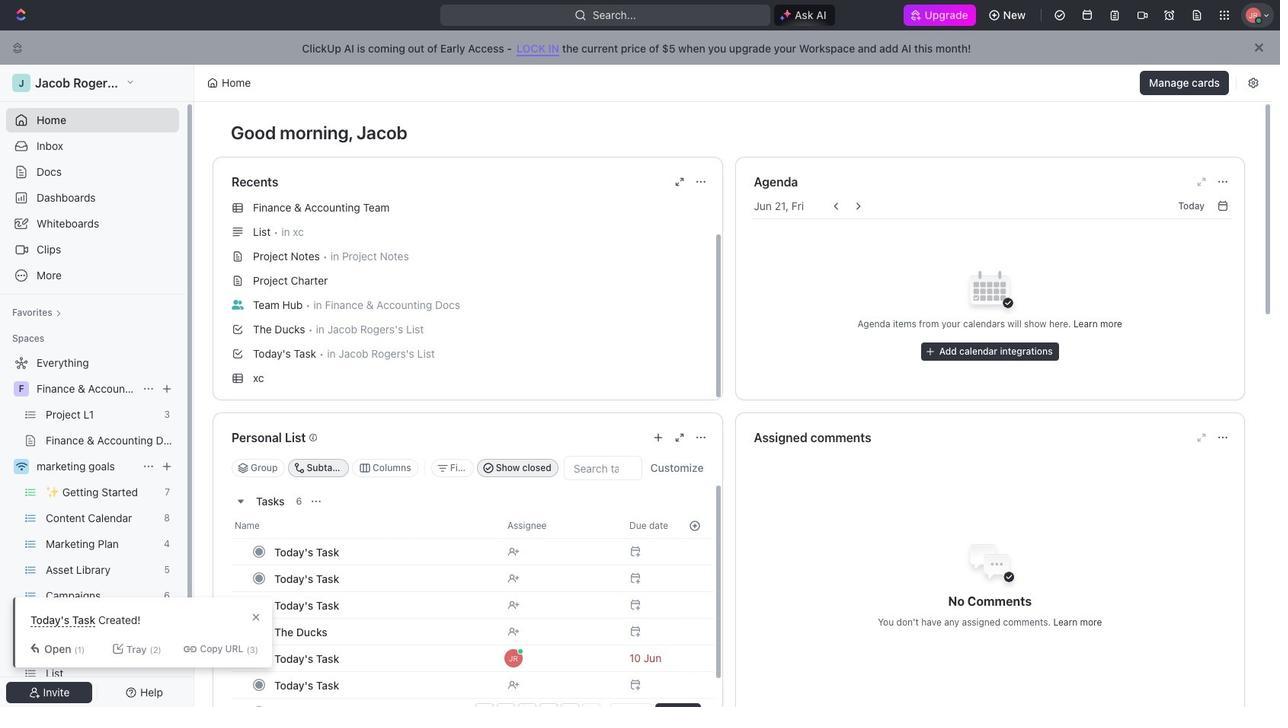 Task type: locate. For each thing, give the bounding box(es) containing it.
tree
[[6, 351, 179, 708]]

finance & accounting team, , element
[[14, 382, 29, 397]]



Task type: vqa. For each thing, say whether or not it's contained in the screenshot.
tree
yes



Task type: describe. For each thing, give the bounding box(es) containing it.
sidebar navigation
[[0, 65, 197, 708]]

jacob rogers's workspace, , element
[[12, 74, 30, 92]]

set priority element
[[540, 704, 558, 708]]

user group image
[[232, 300, 244, 310]]

wifi image
[[16, 463, 27, 472]]

tree inside sidebar navigation
[[6, 351, 179, 708]]

xc, , element
[[14, 641, 29, 656]]

Search tasks... text field
[[564, 457, 641, 480]]



